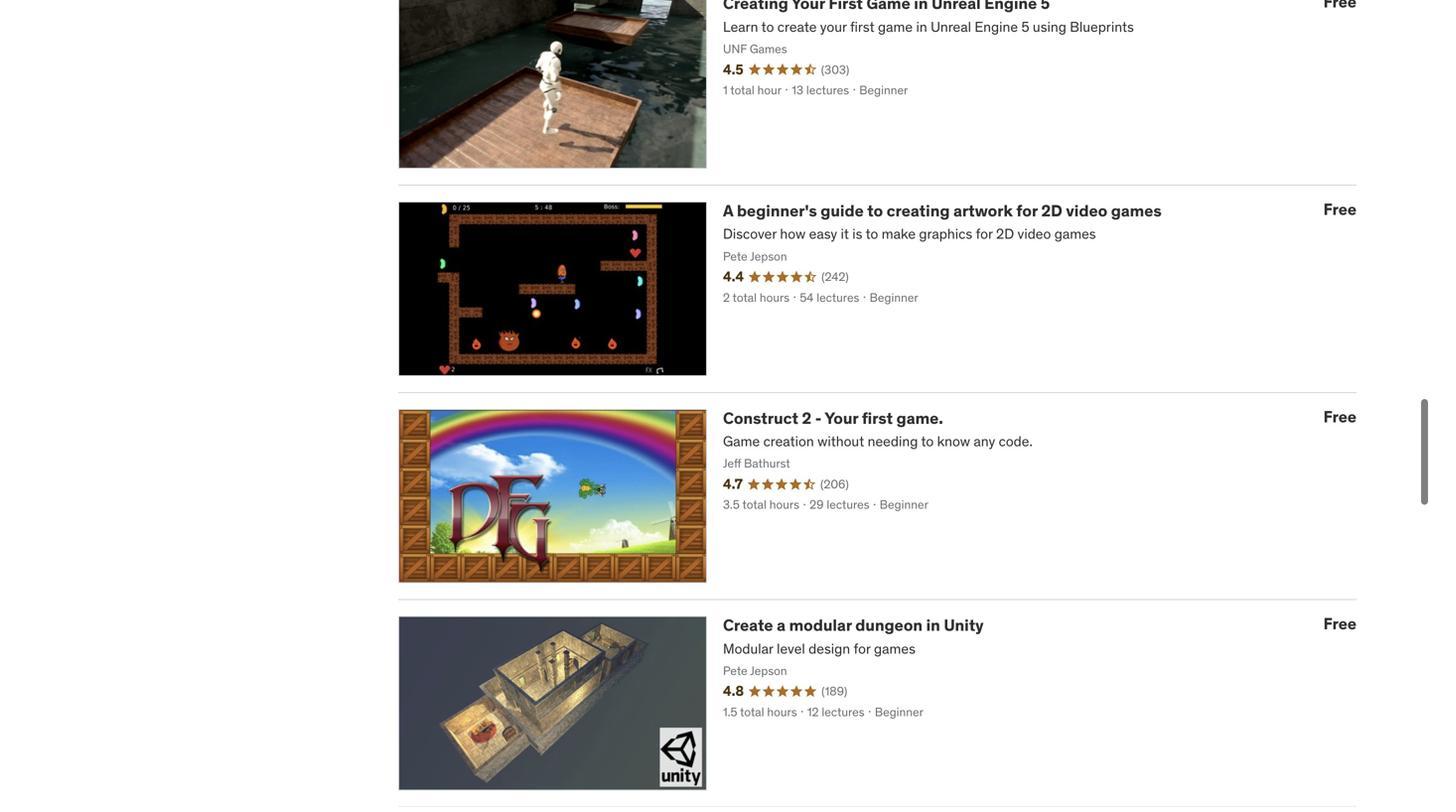Task type: describe. For each thing, give the bounding box(es) containing it.
guide
[[821, 201, 864, 221]]

unity
[[944, 615, 984, 636]]

construct
[[723, 408, 798, 428]]

for
[[1016, 201, 1038, 221]]

a beginner's guide to creating artwork for 2d video games link
[[723, 201, 1162, 221]]

dungeon
[[855, 615, 923, 636]]

create a modular dungeon in unity link
[[723, 615, 984, 636]]

a
[[723, 201, 733, 221]]

a
[[777, 615, 786, 636]]

first
[[862, 408, 893, 428]]

games
[[1111, 201, 1162, 221]]

to
[[867, 201, 883, 221]]

2
[[802, 408, 811, 428]]

free for create a modular dungeon in unity
[[1323, 614, 1357, 634]]

a beginner's guide to creating artwork for 2d video games
[[723, 201, 1162, 221]]

beginner's
[[737, 201, 817, 221]]

creating
[[887, 201, 950, 221]]

in
[[926, 615, 940, 636]]



Task type: locate. For each thing, give the bounding box(es) containing it.
free for a beginner's guide to creating artwork for 2d video games
[[1323, 199, 1357, 219]]

1 free from the top
[[1323, 199, 1357, 219]]

artwork
[[953, 201, 1013, 221]]

create a modular dungeon in unity
[[723, 615, 984, 636]]

video
[[1066, 201, 1107, 221]]

create
[[723, 615, 773, 636]]

modular
[[789, 615, 852, 636]]

2 vertical spatial free
[[1323, 614, 1357, 634]]

-
[[815, 408, 822, 428]]

game.
[[896, 408, 943, 428]]

construct 2 - your first game. link
[[723, 408, 943, 428]]

2 free from the top
[[1323, 406, 1357, 427]]

2d
[[1041, 201, 1062, 221]]

free for construct 2 - your first game.
[[1323, 406, 1357, 427]]

0 vertical spatial free
[[1323, 199, 1357, 219]]

your
[[825, 408, 858, 428]]

1 vertical spatial free
[[1323, 406, 1357, 427]]

3 free from the top
[[1323, 614, 1357, 634]]

free
[[1323, 199, 1357, 219], [1323, 406, 1357, 427], [1323, 614, 1357, 634]]

construct 2 - your first game.
[[723, 408, 943, 428]]



Task type: vqa. For each thing, say whether or not it's contained in the screenshot.
Construct 2 - Your first game. link on the bottom
yes



